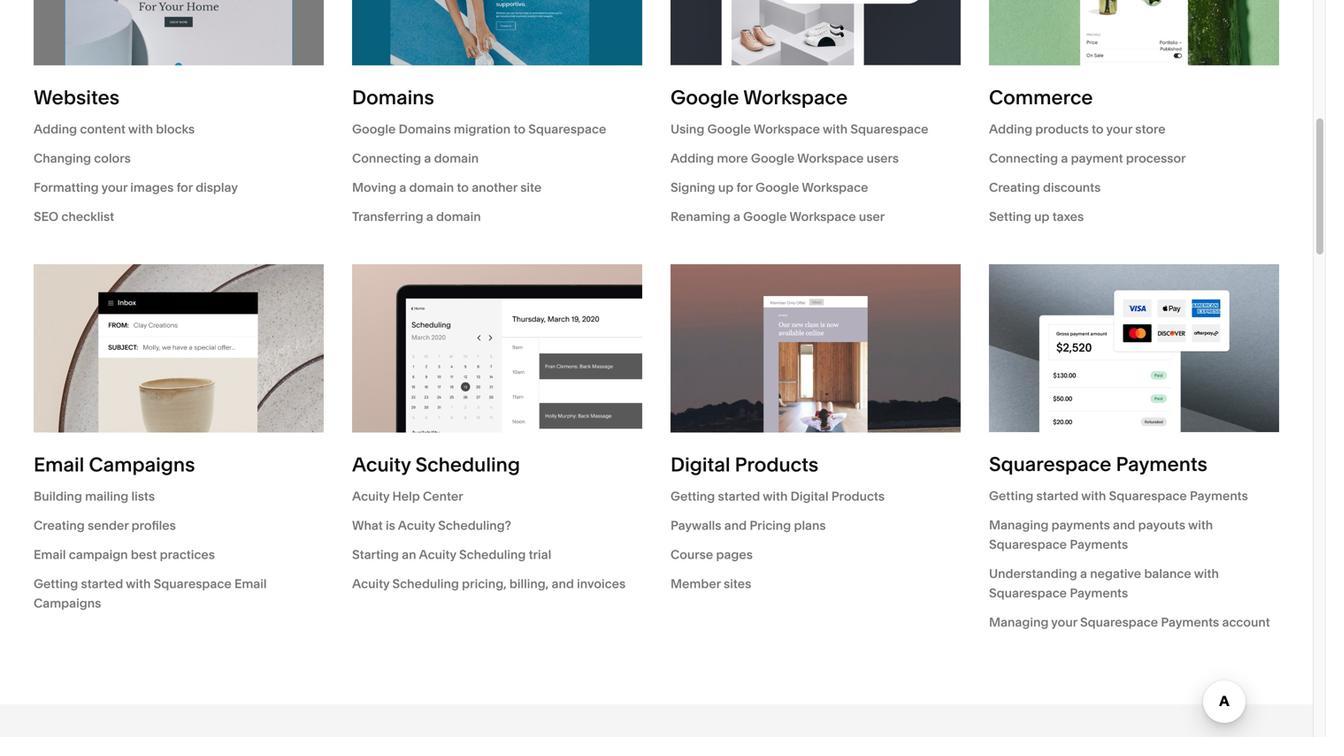 Task type: locate. For each thing, give the bounding box(es) containing it.
formatting your images for display
[[34, 180, 238, 195]]

adding down commerce
[[989, 122, 1033, 137]]

squarespace down practices
[[154, 577, 232, 592]]

google workspace
[[671, 85, 848, 109]]

google up connecting a domain
[[352, 122, 396, 137]]

0 horizontal spatial and
[[552, 577, 574, 592]]

0 vertical spatial domains
[[352, 85, 434, 109]]

started up paywalls and pricing plans
[[718, 489, 760, 504]]

1 for from the left
[[177, 180, 193, 195]]

connecting up creating discounts
[[989, 151, 1058, 166]]

squarespace up site
[[529, 122, 606, 137]]

2 vertical spatial your
[[1051, 616, 1078, 631]]

connecting inside connecting a payment processor link
[[989, 151, 1058, 166]]

discounts
[[1043, 180, 1101, 195]]

adding products to your store link
[[989, 119, 1280, 139]]

0 horizontal spatial started
[[81, 577, 123, 592]]

your left "store"
[[1107, 122, 1133, 137]]

squarespace up payouts on the bottom right
[[1109, 489, 1187, 504]]

workspace inside 'link'
[[790, 209, 856, 224]]

getting up the paywalls
[[671, 489, 715, 504]]

creating discounts
[[989, 180, 1101, 195]]

workspace down signing up for google workspace link
[[790, 209, 856, 224]]

scheduling down an
[[392, 577, 459, 592]]

getting inside getting started with squarespace payments link
[[989, 489, 1034, 504]]

getting down 'campaign'
[[34, 577, 78, 592]]

with right balance
[[1194, 567, 1219, 582]]

connecting inside connecting a domain link
[[352, 151, 421, 166]]

domains link
[[352, 85, 642, 110]]

connecting up moving on the top left of the page
[[352, 151, 421, 166]]

2 vertical spatial scheduling
[[392, 577, 459, 592]]

and
[[1113, 518, 1136, 533], [724, 518, 747, 534], [552, 577, 574, 592]]

0 horizontal spatial connecting
[[352, 151, 421, 166]]

and right billing,
[[552, 577, 574, 592]]

products
[[1036, 122, 1089, 137]]

digital
[[671, 453, 730, 477], [791, 489, 829, 504]]

a right renaming
[[733, 209, 741, 224]]

1 vertical spatial a squarespace website example image
[[989, 265, 1280, 433]]

products
[[735, 453, 819, 477], [832, 489, 885, 504]]

squarespace down understanding
[[989, 586, 1067, 601]]

scheduling for acuity scheduling
[[416, 453, 520, 477]]

to left another at the left top
[[457, 180, 469, 195]]

2 horizontal spatial started
[[1037, 489, 1079, 504]]

managing your squarespace payments account
[[989, 616, 1270, 631]]

acuity scheduling link
[[352, 453, 642, 477]]

adding content with blocks
[[34, 122, 195, 137]]

0 vertical spatial domain
[[434, 151, 479, 166]]

0 vertical spatial up
[[718, 180, 734, 195]]

domain inside 'link'
[[409, 180, 454, 195]]

with up payments
[[1082, 489, 1106, 504]]

started for squarespace
[[1037, 489, 1079, 504]]

workspace up using google workspace with squarespace at the top right of page
[[743, 85, 848, 109]]

google inside google workspace link
[[671, 85, 739, 109]]

acuity for acuity scheduling pricing, billing, and invoices
[[352, 577, 390, 592]]

0 vertical spatial products
[[735, 453, 819, 477]]

1 horizontal spatial products
[[832, 489, 885, 504]]

practices
[[160, 548, 215, 563]]

managing down understanding
[[989, 616, 1049, 631]]

0 vertical spatial your
[[1107, 122, 1133, 137]]

managing your squarespace payments account link
[[989, 613, 1280, 633]]

email down "email campaign best practices" link
[[234, 577, 267, 592]]

acuity for acuity scheduling
[[352, 453, 411, 477]]

digital up plans
[[791, 489, 829, 504]]

1 vertical spatial domain
[[409, 180, 454, 195]]

1 connecting from the left
[[352, 151, 421, 166]]

2 connecting from the left
[[989, 151, 1058, 166]]

up down more
[[718, 180, 734, 195]]

managing
[[989, 518, 1049, 533], [989, 616, 1049, 631]]

blocks
[[156, 122, 195, 137]]

workspace
[[743, 85, 848, 109], [754, 122, 820, 137], [797, 151, 864, 166], [802, 180, 868, 195], [790, 209, 856, 224]]

signing up for google workspace link
[[671, 178, 961, 197]]

using
[[671, 122, 705, 137]]

0 horizontal spatial for
[[177, 180, 193, 195]]

1 horizontal spatial started
[[718, 489, 760, 504]]

a left negative
[[1080, 567, 1087, 582]]

sites
[[724, 577, 751, 592]]

2 horizontal spatial and
[[1113, 518, 1136, 533]]

a sample domain name for a squarespace website image
[[352, 0, 642, 65]]

a screenshot of the member area product in the squarespace platform image
[[671, 265, 961, 433]]

domains inside google domains migration to squarespace link
[[399, 122, 451, 137]]

and down getting started with squarespace payments
[[1113, 518, 1136, 533]]

domain up moving a domain to another site
[[434, 151, 479, 166]]

member sites link
[[671, 575, 961, 594]]

campaigns inside getting started with squarespace email campaigns
[[34, 596, 101, 611]]

0 vertical spatial creating
[[989, 180, 1040, 195]]

google inside renaming a google workspace user 'link'
[[743, 209, 787, 224]]

creating sender profiles link
[[34, 516, 324, 536]]

acuity right "is"
[[398, 518, 435, 534]]

1 vertical spatial products
[[832, 489, 885, 504]]

acuity
[[352, 453, 411, 477], [352, 489, 390, 504], [398, 518, 435, 534], [419, 548, 456, 563], [352, 577, 390, 592]]

google up using
[[671, 85, 739, 109]]

0 horizontal spatial products
[[735, 453, 819, 477]]

1 horizontal spatial to
[[514, 122, 526, 137]]

squarespace up users
[[851, 122, 929, 137]]

0 horizontal spatial adding
[[34, 122, 77, 137]]

signing
[[671, 180, 716, 195]]

lists
[[131, 489, 155, 504]]

pricing
[[750, 518, 791, 534]]

products up getting started with digital products
[[735, 453, 819, 477]]

to inside 'link'
[[457, 180, 469, 195]]

building mailing lists
[[34, 489, 155, 504]]

started down 'campaign'
[[81, 577, 123, 592]]

adding up signing
[[671, 151, 714, 166]]

pages
[[716, 548, 753, 563]]

building mailing lists link
[[34, 487, 324, 507]]

email left 'campaign'
[[34, 548, 66, 563]]

another
[[472, 180, 518, 195]]

getting inside getting started with digital products link
[[671, 489, 715, 504]]

2 horizontal spatial adding
[[989, 122, 1033, 137]]

a for connecting a payment processor
[[1061, 151, 1068, 166]]

0 vertical spatial digital
[[671, 453, 730, 477]]

with left blocks
[[128, 122, 153, 137]]

1 horizontal spatial up
[[1034, 209, 1050, 224]]

1 vertical spatial managing
[[989, 616, 1049, 631]]

managing for managing payments and payouts with squarespace payments
[[989, 518, 1049, 533]]

digital products
[[671, 453, 819, 477]]

email up building on the left of the page
[[34, 453, 84, 477]]

to
[[514, 122, 526, 137], [1092, 122, 1104, 137], [457, 180, 469, 195]]

0 vertical spatial managing
[[989, 518, 1049, 533]]

1 horizontal spatial connecting
[[989, 151, 1058, 166]]

display
[[196, 180, 238, 195]]

0 horizontal spatial up
[[718, 180, 734, 195]]

1 vertical spatial domains
[[399, 122, 451, 137]]

1 vertical spatial campaigns
[[34, 596, 101, 611]]

squarespace up payments
[[989, 453, 1112, 477]]

scheduling for acuity scheduling pricing, billing, and invoices
[[392, 577, 459, 592]]

setting up taxes link
[[989, 207, 1280, 226]]

up for for
[[718, 180, 734, 195]]

adding up changing
[[34, 122, 77, 137]]

a for renaming a google workspace user
[[733, 209, 741, 224]]

1 horizontal spatial adding
[[671, 151, 714, 166]]

a right moving on the top left of the page
[[399, 180, 406, 195]]

member sites
[[671, 577, 751, 592]]

domain down moving a domain to another site
[[436, 209, 481, 224]]

domain up transferring a domain
[[409, 180, 454, 195]]

google inside adding more google workspace users link
[[751, 151, 795, 166]]

0 vertical spatial email
[[34, 453, 84, 477]]

adding for commerce
[[989, 122, 1033, 137]]

started up payments
[[1037, 489, 1079, 504]]

getting started with digital products
[[671, 489, 885, 504]]

your down the colors
[[101, 180, 127, 195]]

to up connecting a domain link
[[514, 122, 526, 137]]

acuity down starting
[[352, 577, 390, 592]]

acuity inside 'link'
[[398, 518, 435, 534]]

0 horizontal spatial getting
[[34, 577, 78, 592]]

google up signing up for google workspace
[[751, 151, 795, 166]]

paywalls
[[671, 518, 722, 534]]

with
[[128, 122, 153, 137], [823, 122, 848, 137], [1082, 489, 1106, 504], [763, 489, 788, 504], [1188, 518, 1213, 533], [1194, 567, 1219, 582], [126, 577, 151, 592]]

balance
[[1145, 567, 1192, 582]]

adding for websites
[[34, 122, 77, 137]]

building
[[34, 489, 82, 504]]

started inside getting started with squarespace email campaigns
[[81, 577, 123, 592]]

connecting for commerce
[[989, 151, 1058, 166]]

1 managing from the top
[[989, 518, 1049, 533]]

migration
[[454, 122, 511, 137]]

google inside using google workspace with squarespace link
[[708, 122, 751, 137]]

to up payment
[[1092, 122, 1104, 137]]

sender
[[88, 518, 129, 534]]

started for digital
[[718, 489, 760, 504]]

scheduling?
[[438, 518, 511, 534]]

1 horizontal spatial your
[[1051, 616, 1078, 631]]

1 horizontal spatial digital
[[791, 489, 829, 504]]

scheduling up the 'center'
[[416, 453, 520, 477]]

adding more google workspace users link
[[671, 149, 961, 168]]

0 vertical spatial scheduling
[[416, 453, 520, 477]]

workspace up renaming a google workspace user 'link'
[[802, 180, 868, 195]]

a squarespace website example image
[[34, 0, 324, 65], [989, 265, 1280, 433]]

creating up setting
[[989, 180, 1040, 195]]

processor
[[1126, 151, 1186, 166]]

products up paywalls and pricing plans link
[[832, 489, 885, 504]]

2 vertical spatial domain
[[436, 209, 481, 224]]

1 horizontal spatial creating
[[989, 180, 1040, 195]]

a for transferring a domain
[[426, 209, 433, 224]]

squarespace up understanding
[[989, 538, 1067, 553]]

1 vertical spatial up
[[1034, 209, 1050, 224]]

with down best
[[126, 577, 151, 592]]

workspace up adding more google workspace users
[[754, 122, 820, 137]]

negative
[[1090, 567, 1142, 582]]

scheduling up acuity scheduling pricing, billing, and invoices
[[459, 548, 526, 563]]

invoices
[[577, 577, 626, 592]]

creating down building on the left of the page
[[34, 518, 85, 534]]

1 vertical spatial your
[[101, 180, 127, 195]]

understanding a negative balance with squarespace payments link
[[989, 565, 1280, 604]]

an
[[402, 548, 416, 563]]

1 horizontal spatial for
[[737, 180, 753, 195]]

a down moving a domain to another site
[[426, 209, 433, 224]]

0 horizontal spatial a squarespace website example image
[[34, 0, 324, 65]]

payments inside managing payments and payouts with squarespace payments
[[1070, 538, 1128, 553]]

campaign
[[69, 548, 128, 563]]

digital up the paywalls
[[671, 453, 730, 477]]

transferring
[[352, 209, 423, 224]]

0 horizontal spatial digital
[[671, 453, 730, 477]]

0 horizontal spatial your
[[101, 180, 127, 195]]

a up moving a domain to another site
[[424, 151, 431, 166]]

domains inside domains link
[[352, 85, 434, 109]]

domain for connecting
[[434, 151, 479, 166]]

a inside the understanding a negative balance with squarespace payments
[[1080, 567, 1087, 582]]

acuity up help
[[352, 453, 411, 477]]

your down the understanding a negative balance with squarespace payments
[[1051, 616, 1078, 631]]

renaming a google workspace user
[[671, 209, 885, 224]]

creating inside 'link'
[[34, 518, 85, 534]]

2 vertical spatial email
[[234, 577, 267, 592]]

billing,
[[510, 577, 549, 592]]

google up more
[[708, 122, 751, 137]]

campaigns down 'campaign'
[[34, 596, 101, 611]]

payments
[[1116, 453, 1208, 477], [1190, 489, 1248, 504], [1070, 538, 1128, 553], [1070, 586, 1128, 601], [1161, 616, 1220, 631]]

1 vertical spatial scheduling
[[459, 548, 526, 563]]

with right payouts on the bottom right
[[1188, 518, 1213, 533]]

and up pages
[[724, 518, 747, 534]]

google down signing up for google workspace
[[743, 209, 787, 224]]

1 vertical spatial creating
[[34, 518, 85, 534]]

domains
[[352, 85, 434, 109], [399, 122, 451, 137]]

store
[[1136, 122, 1166, 137]]

creating
[[989, 180, 1040, 195], [34, 518, 85, 534]]

for up seo checklist link
[[177, 180, 193, 195]]

acuity scheduling pricing, billing, and invoices link
[[352, 575, 642, 594]]

is
[[386, 518, 395, 534]]

seo
[[34, 209, 59, 224]]

google up renaming a google workspace user
[[756, 180, 799, 195]]

commerce
[[989, 85, 1093, 109]]

0 horizontal spatial to
[[457, 180, 469, 195]]

0 horizontal spatial creating
[[34, 518, 85, 534]]

2 managing from the top
[[989, 616, 1049, 631]]

getting started with digital products link
[[671, 487, 961, 507]]

payments inside "squarespace payments" link
[[1116, 453, 1208, 477]]

commerce link
[[989, 85, 1280, 110]]

squarespace inside getting started with squarespace email campaigns
[[154, 577, 232, 592]]

1 vertical spatial email
[[34, 548, 66, 563]]

acuity right an
[[419, 548, 456, 563]]

0 vertical spatial a squarespace website example image
[[34, 0, 324, 65]]

acuity up what
[[352, 489, 390, 504]]

campaigns up lists
[[89, 453, 195, 477]]

1 horizontal spatial a squarespace website example image
[[989, 265, 1280, 433]]

for
[[177, 180, 193, 195], [737, 180, 753, 195]]

a sample imagery for sending email campaigns image
[[34, 265, 324, 433]]

managing inside managing payments and payouts with squarespace payments
[[989, 518, 1049, 533]]

up left taxes
[[1034, 209, 1050, 224]]

for down more
[[737, 180, 753, 195]]

site
[[520, 180, 542, 195]]

2 horizontal spatial to
[[1092, 122, 1104, 137]]

getting up understanding
[[989, 489, 1034, 504]]

managing up understanding
[[989, 518, 1049, 533]]

2 for from the left
[[737, 180, 753, 195]]

1 horizontal spatial getting
[[671, 489, 715, 504]]

payment
[[1071, 151, 1123, 166]]

understanding
[[989, 567, 1078, 582]]

2 horizontal spatial getting
[[989, 489, 1034, 504]]

a down products
[[1061, 151, 1068, 166]]



Task type: describe. For each thing, give the bounding box(es) containing it.
adding more google workspace users
[[671, 151, 899, 166]]

colors
[[94, 151, 131, 166]]

squarespace down understanding a negative balance with squarespace payments 'link'
[[1080, 616, 1158, 631]]

user
[[859, 209, 885, 224]]

connecting a domain link
[[352, 149, 642, 168]]

adding products to your store
[[989, 122, 1166, 137]]

a screenshot of the acuity product in the squarespace platform image
[[352, 265, 642, 433]]

managing payments and payouts with squarespace payments link
[[989, 516, 1280, 555]]

google domains migration to squarespace
[[352, 122, 606, 137]]

creating for creating discounts
[[989, 180, 1040, 195]]

1 vertical spatial digital
[[791, 489, 829, 504]]

renaming a google workspace user link
[[671, 207, 961, 226]]

a for connecting a domain
[[424, 151, 431, 166]]

moving a domain to another site
[[352, 180, 542, 195]]

domain for transferring
[[436, 209, 481, 224]]

email campaigns link
[[34, 453, 324, 477]]

digital products link
[[671, 453, 961, 477]]

starting an acuity scheduling trial
[[352, 548, 551, 563]]

a for understanding a negative balance with squarespace payments
[[1080, 567, 1087, 582]]

getting started with squarespace payments
[[989, 489, 1248, 504]]

using google workspace with squarespace
[[671, 122, 929, 137]]

profiles
[[132, 518, 176, 534]]

your for formatting your images for display
[[101, 180, 127, 195]]

up for taxes
[[1034, 209, 1050, 224]]

with up pricing
[[763, 489, 788, 504]]

plans
[[794, 518, 826, 534]]

getting for digital products
[[671, 489, 715, 504]]

email for email campaigns
[[34, 453, 84, 477]]

images
[[130, 180, 174, 195]]

with inside managing payments and payouts with squarespace payments
[[1188, 518, 1213, 533]]

mailing
[[85, 489, 129, 504]]

getting started with squarespace email campaigns link
[[34, 575, 324, 614]]

creating sender profiles
[[34, 518, 176, 534]]

account
[[1222, 616, 1270, 631]]

moving
[[352, 180, 396, 195]]

paywalls and pricing plans link
[[671, 516, 961, 536]]

moving a domain to another site link
[[352, 178, 642, 197]]

a screenshot of google workspace toolbar image
[[671, 0, 961, 65]]

getting inside getting started with squarespace email campaigns
[[34, 577, 78, 592]]

signing up for google workspace
[[671, 180, 868, 195]]

websites
[[34, 85, 119, 109]]

getting started with squarespace email campaigns
[[34, 577, 267, 611]]

email campaigns
[[34, 453, 195, 477]]

managing for managing your squarespace payments account
[[989, 616, 1049, 631]]

acuity help center
[[352, 489, 463, 504]]

your for managing your squarespace payments account
[[1051, 616, 1078, 631]]

google inside google domains migration to squarespace link
[[352, 122, 396, 137]]

seo checklist
[[34, 209, 114, 224]]

setting
[[989, 209, 1032, 224]]

understanding a negative balance with squarespace payments
[[989, 567, 1219, 601]]

google domains migration to squarespace link
[[352, 119, 642, 139]]

email for email campaign best practices
[[34, 548, 66, 563]]

best
[[131, 548, 157, 563]]

with inside the understanding a negative balance with squarespace payments
[[1194, 567, 1219, 582]]

seo checklist link
[[34, 207, 324, 226]]

squarespace payments link
[[989, 452, 1280, 477]]

using google workspace with squarespace link
[[671, 119, 961, 139]]

a squarespace website example image for websites
[[34, 0, 324, 65]]

formatting your images for display link
[[34, 178, 324, 197]]

transferring a domain link
[[352, 207, 642, 226]]

course pages
[[671, 548, 753, 563]]

acuity help center link
[[352, 487, 642, 507]]

renaming
[[671, 209, 731, 224]]

with up adding more google workspace users link
[[823, 122, 848, 137]]

starting an acuity scheduling trial link
[[352, 545, 642, 565]]

content
[[80, 122, 126, 137]]

2 horizontal spatial your
[[1107, 122, 1133, 137]]

connecting for domains
[[352, 151, 421, 166]]

formatting
[[34, 180, 99, 195]]

payments inside getting started with squarespace payments link
[[1190, 489, 1248, 504]]

to for moving a domain to another site
[[457, 180, 469, 195]]

squarespace inside managing payments and payouts with squarespace payments
[[989, 538, 1067, 553]]

acuity scheduling pricing, billing, and invoices
[[352, 577, 626, 592]]

managing payments and payouts with squarespace payments
[[989, 518, 1213, 553]]

payments
[[1052, 518, 1110, 533]]

acuity for acuity help center
[[352, 489, 390, 504]]

a screenshot of the commerce product in the squarespace platform image
[[989, 0, 1280, 65]]

setting up taxes
[[989, 209, 1084, 224]]

creating for creating sender profiles
[[34, 518, 85, 534]]

payments inside the understanding a negative balance with squarespace payments
[[1070, 586, 1128, 601]]

and inside managing payments and payouts with squarespace payments
[[1113, 518, 1136, 533]]

a squarespace website example image for squarespace payments
[[989, 265, 1280, 433]]

what is acuity scheduling? link
[[352, 516, 642, 536]]

email campaign best practices
[[34, 548, 215, 563]]

payments inside managing your squarespace payments account link
[[1161, 616, 1220, 631]]

payouts
[[1139, 518, 1186, 533]]

changing
[[34, 151, 91, 166]]

1 horizontal spatial and
[[724, 518, 747, 534]]

pricing,
[[462, 577, 507, 592]]

0 vertical spatial campaigns
[[89, 453, 195, 477]]

email inside getting started with squarespace email campaigns
[[234, 577, 267, 592]]

getting for squarespace payments
[[989, 489, 1034, 504]]

member
[[671, 577, 721, 592]]

google inside signing up for google workspace link
[[756, 180, 799, 195]]

course pages link
[[671, 545, 961, 565]]

email campaign best practices link
[[34, 545, 324, 565]]

connecting a payment processor link
[[989, 149, 1280, 168]]

domain for moving
[[409, 180, 454, 195]]

acuity scheduling
[[352, 453, 520, 477]]

changing colors link
[[34, 149, 324, 168]]

squarespace inside the understanding a negative balance with squarespace payments
[[989, 586, 1067, 601]]

connecting a payment processor
[[989, 151, 1186, 166]]

trial
[[529, 548, 551, 563]]

help
[[392, 489, 420, 504]]

with inside getting started with squarespace email campaigns
[[126, 577, 151, 592]]

taxes
[[1053, 209, 1084, 224]]

a for moving a domain to another site
[[399, 180, 406, 195]]

creating discounts link
[[989, 178, 1280, 197]]

to for google domains migration to squarespace
[[514, 122, 526, 137]]

workspace down using google workspace with squarespace link
[[797, 151, 864, 166]]

transferring a domain
[[352, 209, 481, 224]]

getting started with squarespace payments link
[[989, 487, 1280, 506]]

center
[[423, 489, 463, 504]]

adding content with blocks link
[[34, 119, 324, 139]]

squarespace payments
[[989, 453, 1208, 477]]



Task type: vqa. For each thing, say whether or not it's contained in the screenshot.
with within the Managing payments and payouts with Squarespace Payments
yes



